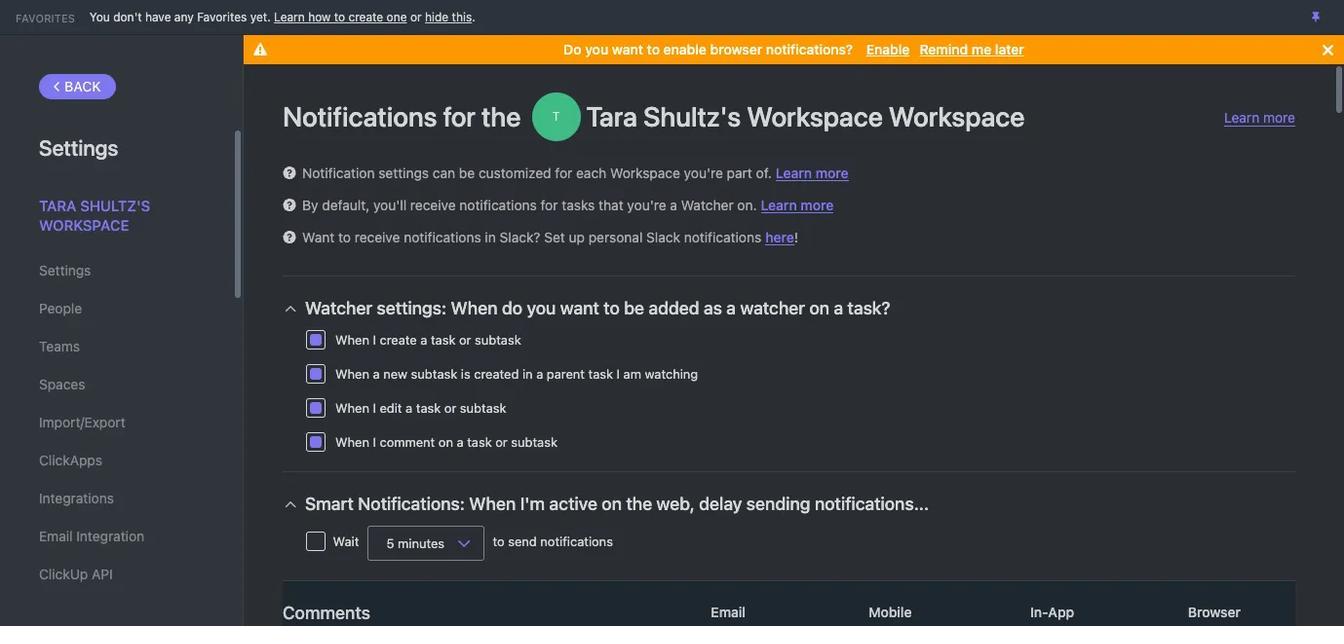 Task type: describe. For each thing, give the bounding box(es) containing it.
is
[[461, 367, 471, 382]]

a down when i edit a task or subtask
[[457, 435, 464, 450]]

when for when i create a task or subtask
[[335, 332, 369, 348]]

subtask down created
[[460, 401, 506, 416]]

tara shultz's workspace
[[39, 197, 150, 233]]

delay
[[699, 494, 742, 514]]

watcher settings: when do you want to be added as a watcher on a task?
[[305, 298, 891, 318]]

do
[[564, 41, 582, 58]]

how
[[308, 9, 331, 24]]

back link
[[39, 74, 116, 99]]

enable
[[867, 41, 910, 58]]

by
[[302, 197, 318, 214]]

task down when i edit a task or subtask
[[467, 435, 492, 450]]

do
[[502, 298, 523, 318]]

hide this link
[[425, 9, 472, 24]]

a right edit
[[406, 401, 413, 416]]

i'm
[[520, 494, 545, 514]]

learn how to create one link
[[274, 9, 407, 24]]

set
[[544, 229, 565, 246]]

new
[[383, 367, 408, 382]]

learn more link for more
[[776, 164, 849, 181]]

when i comment on a task or subtask
[[335, 435, 558, 450]]

notifications down on.
[[684, 229, 762, 246]]

subtask up created
[[475, 332, 521, 348]]

1 settings from the top
[[39, 136, 118, 161]]

when for when i comment on a task or subtask
[[335, 435, 369, 450]]

people
[[39, 300, 82, 317]]

a inside by default, you'll receive notifications for tasks that you're a watcher on. learn more
[[670, 197, 678, 214]]

5
[[387, 536, 394, 551]]

when for when a new subtask is created in a parent task i am watching
[[335, 367, 369, 382]]

notifications down you'll
[[404, 229, 481, 246]]

me
[[972, 41, 992, 58]]

a right as
[[727, 298, 736, 318]]

learn more
[[1225, 109, 1296, 126]]

to left the enable
[[647, 41, 660, 58]]

1 vertical spatial watcher
[[305, 298, 373, 318]]

subtask up the i'm
[[511, 435, 558, 450]]

notifications down active
[[540, 535, 613, 550]]

as
[[704, 298, 722, 318]]

or down created
[[496, 435, 508, 450]]

clickup api link
[[39, 559, 194, 592]]

tara for tara shultz's workspace workspace
[[587, 100, 638, 133]]

shultz's for tara shultz's workspace
[[80, 197, 150, 214]]

task left am on the bottom of page
[[588, 367, 613, 382]]

you're for part
[[684, 165, 723, 181]]

2 vertical spatial on
[[602, 494, 622, 514]]

more inside by default, you'll receive notifications for tasks that you're a watcher on. learn more
[[801, 196, 834, 213]]

here link
[[766, 229, 794, 245]]

a left new
[[373, 367, 380, 382]]

web,
[[657, 494, 695, 514]]

notifications for the
[[283, 100, 527, 133]]

browser
[[1185, 604, 1245, 621]]

parent
[[547, 367, 585, 382]]

2 horizontal spatial on
[[810, 298, 830, 318]]

notifications?
[[766, 41, 853, 58]]

receive inside by default, you'll receive notifications for tasks that you're a watcher on. learn more
[[410, 197, 456, 214]]

email integration link
[[39, 521, 194, 554]]

each
[[576, 165, 607, 181]]

workspace down notifications? at right
[[747, 100, 883, 133]]

for for notifications
[[541, 197, 558, 214]]

a left task?
[[834, 298, 843, 318]]

or right one
[[410, 9, 422, 24]]

when for when i edit a task or subtask
[[335, 401, 369, 416]]

comments
[[283, 603, 370, 623]]

want to receive notifications in slack? set up personal slack notifications here !
[[302, 229, 799, 246]]

browser
[[710, 41, 763, 58]]

watching
[[645, 367, 698, 382]]

am
[[624, 367, 641, 382]]

a left parent
[[536, 367, 543, 382]]

customized
[[479, 165, 551, 181]]

when i create a task or subtask
[[335, 332, 521, 348]]

api
[[92, 566, 113, 583]]

send
[[508, 535, 537, 550]]

settings:
[[377, 298, 447, 318]]

email for email integration
[[39, 528, 73, 545]]

any
[[174, 9, 194, 24]]

of.
[[756, 165, 772, 181]]

in-app
[[1027, 604, 1078, 621]]

yet.
[[250, 9, 271, 24]]

tara shultz's workspace workspace
[[581, 100, 1025, 133]]

subtask left is
[[411, 367, 457, 382]]

to inside the want to receive notifications in slack? set up personal slack notifications here !
[[338, 229, 351, 246]]

0 vertical spatial the
[[482, 100, 521, 133]]

notifications
[[283, 100, 437, 133]]

clickapps
[[39, 452, 102, 469]]

clickup
[[39, 566, 88, 583]]

this
[[452, 9, 472, 24]]

on.
[[737, 197, 757, 214]]

comment
[[380, 435, 435, 450]]

in-
[[1031, 604, 1049, 621]]

learn inside "notification settings can be customized for each workspace you're part of. learn more"
[[776, 164, 812, 181]]

spaces
[[39, 376, 85, 393]]

email integration
[[39, 528, 144, 545]]

created
[[474, 367, 519, 382]]

notifications...
[[815, 494, 929, 514]]

settings link
[[39, 254, 194, 288]]

or up is
[[459, 332, 471, 348]]

email for email
[[708, 604, 749, 621]]

enable
[[664, 41, 707, 58]]

5 minutes
[[383, 536, 448, 551]]

want
[[302, 229, 335, 246]]

!
[[794, 229, 799, 246]]

one
[[387, 9, 407, 24]]



Task type: vqa. For each thing, say whether or not it's contained in the screenshot.
There
no



Task type: locate. For each thing, give the bounding box(es) containing it.
the left t
[[482, 100, 521, 133]]

tara for tara shultz's workspace
[[39, 197, 76, 214]]

0 vertical spatial more
[[1264, 109, 1296, 126]]

0 vertical spatial shultz's
[[643, 100, 741, 133]]

email inside email integration link
[[39, 528, 73, 545]]

0 horizontal spatial receive
[[355, 229, 400, 246]]

1 vertical spatial you
[[527, 298, 556, 318]]

can
[[433, 165, 455, 181]]

receive
[[410, 197, 456, 214], [355, 229, 400, 246]]

more
[[1264, 109, 1296, 126], [816, 164, 849, 181], [801, 196, 834, 213]]

0 vertical spatial create
[[349, 9, 383, 24]]

or
[[410, 9, 422, 24], [459, 332, 471, 348], [444, 401, 457, 416], [496, 435, 508, 450]]

favorites right any
[[197, 9, 247, 24]]

in
[[485, 229, 496, 246], [523, 367, 533, 382]]

when left do
[[451, 298, 498, 318]]

a up slack
[[670, 197, 678, 214]]

you're inside by default, you'll receive notifications for tasks that you're a watcher on. learn more
[[627, 197, 666, 214]]

integrations
[[39, 490, 114, 507]]

to right want
[[338, 229, 351, 246]]

0 vertical spatial for
[[443, 100, 476, 133]]

watcher left settings: at the left of the page
[[305, 298, 373, 318]]

be inside "notification settings can be customized for each workspace you're part of. learn more"
[[459, 165, 475, 181]]

1 vertical spatial email
[[708, 604, 749, 621]]

1 vertical spatial in
[[523, 367, 533, 382]]

remind
[[920, 41, 968, 58]]

create up new
[[380, 332, 417, 348]]

1 vertical spatial the
[[626, 494, 652, 514]]

smart
[[305, 494, 354, 514]]

0 horizontal spatial on
[[439, 435, 453, 450]]

i for when i edit a task or subtask
[[373, 401, 376, 416]]

receive down you'll
[[355, 229, 400, 246]]

more inside "notification settings can be customized for each workspace you're part of. learn more"
[[816, 164, 849, 181]]

you're left part on the right of page
[[684, 165, 723, 181]]

0 vertical spatial settings
[[39, 136, 118, 161]]

people link
[[39, 292, 194, 326]]

for left tasks
[[541, 197, 558, 214]]

integration
[[76, 528, 144, 545]]

2 vertical spatial more
[[801, 196, 834, 213]]

in right created
[[523, 367, 533, 382]]

0 vertical spatial you
[[585, 41, 609, 58]]

to left added
[[604, 298, 620, 318]]

personal
[[589, 229, 643, 246]]

0 horizontal spatial in
[[485, 229, 496, 246]]

when left comment
[[335, 435, 369, 450]]

2 settings from the top
[[39, 262, 91, 279]]

default,
[[322, 197, 370, 214]]

0 horizontal spatial you're
[[627, 197, 666, 214]]

shultz's up settings link
[[80, 197, 150, 214]]

do you want to enable browser notifications? enable remind me later
[[564, 41, 1024, 58]]

i for when i create a task or subtask
[[373, 332, 376, 348]]

or up when i comment on a task or subtask
[[444, 401, 457, 416]]

on right watcher
[[810, 298, 830, 318]]

hide
[[425, 9, 449, 24]]

0 vertical spatial watcher
[[681, 197, 734, 214]]

i for when i comment on a task or subtask
[[373, 435, 376, 450]]

settings element
[[0, 35, 244, 627]]

shultz's down the enable
[[643, 100, 741, 133]]

workspace up that
[[610, 165, 680, 181]]

notifications inside by default, you'll receive notifications for tasks that you're a watcher on. learn more
[[460, 197, 537, 214]]

part
[[727, 165, 753, 181]]

1 horizontal spatial email
[[708, 604, 749, 621]]

1 vertical spatial you're
[[627, 197, 666, 214]]

receive inside the want to receive notifications in slack? set up personal slack notifications here !
[[355, 229, 400, 246]]

create left one
[[349, 9, 383, 24]]

you'll
[[373, 197, 407, 214]]

notifications:
[[358, 494, 465, 514]]

clickapps link
[[39, 445, 194, 478]]

i left comment
[[373, 435, 376, 450]]

for
[[443, 100, 476, 133], [555, 165, 573, 181], [541, 197, 558, 214]]

0 vertical spatial in
[[485, 229, 496, 246]]

i left edit
[[373, 401, 376, 416]]

shultz's for tara shultz's workspace workspace
[[643, 100, 741, 133]]

learn more link for learn
[[761, 196, 834, 213]]

1 vertical spatial be
[[624, 298, 644, 318]]

when i edit a task or subtask
[[335, 401, 506, 416]]

slack
[[647, 229, 681, 246]]

on right comment
[[439, 435, 453, 450]]

you're right that
[[627, 197, 666, 214]]

1 vertical spatial learn more link
[[776, 164, 849, 181]]

task?
[[848, 298, 891, 318]]

learn
[[274, 9, 305, 24], [1225, 109, 1260, 126], [776, 164, 812, 181], [761, 196, 797, 213]]

i up when i edit a task or subtask
[[373, 332, 376, 348]]

1 horizontal spatial receive
[[410, 197, 456, 214]]

0 horizontal spatial want
[[560, 298, 599, 318]]

0 vertical spatial you're
[[684, 165, 723, 181]]

workspace up settings link
[[39, 216, 129, 233]]

1 vertical spatial more
[[816, 164, 849, 181]]

that
[[599, 197, 624, 214]]

wait
[[330, 535, 363, 550]]

1 horizontal spatial shultz's
[[643, 100, 741, 133]]

1 horizontal spatial watcher
[[681, 197, 734, 214]]

2 vertical spatial for
[[541, 197, 558, 214]]

integrations link
[[39, 483, 194, 516]]

smart notifications: when i'm active on the web, delay sending notifications...
[[305, 494, 929, 514]]

1 horizontal spatial you
[[585, 41, 609, 58]]

you don't have any favorites yet. learn how to create one or hide this .
[[90, 9, 476, 24]]

1 vertical spatial for
[[555, 165, 573, 181]]

.
[[472, 9, 476, 24]]

0 horizontal spatial you
[[527, 298, 556, 318]]

1 vertical spatial want
[[560, 298, 599, 318]]

workspace inside tara shultz's workspace
[[39, 216, 129, 233]]

tara right t
[[587, 100, 638, 133]]

a
[[670, 197, 678, 214], [727, 298, 736, 318], [834, 298, 843, 318], [420, 332, 427, 348], [373, 367, 380, 382], [536, 367, 543, 382], [406, 401, 413, 416], [457, 435, 464, 450]]

i left am on the bottom of page
[[617, 367, 620, 382]]

you're for a
[[627, 197, 666, 214]]

0 horizontal spatial tara
[[39, 197, 76, 214]]

1 horizontal spatial tara
[[587, 100, 638, 133]]

0 horizontal spatial watcher
[[305, 298, 373, 318]]

when a new subtask is created in a parent task i am watching
[[335, 367, 698, 382]]

back
[[64, 78, 101, 95]]

you're inside "notification settings can be customized for each workspace you're part of. learn more"
[[684, 165, 723, 181]]

0 vertical spatial tara
[[587, 100, 638, 133]]

0 vertical spatial learn more link
[[1225, 109, 1296, 127]]

notification settings can be customized for each workspace you're part of. learn more
[[302, 164, 849, 181]]

0 vertical spatial receive
[[410, 197, 456, 214]]

when up when i edit a task or subtask
[[335, 332, 369, 348]]

watcher
[[681, 197, 734, 214], [305, 298, 373, 318]]

0 vertical spatial on
[[810, 298, 830, 318]]

notifications down "customized"
[[460, 197, 537, 214]]

watcher inside by default, you'll receive notifications for tasks that you're a watcher on. learn more
[[681, 197, 734, 214]]

for left each
[[555, 165, 573, 181]]

for for customized
[[555, 165, 573, 181]]

task
[[431, 332, 456, 348], [588, 367, 613, 382], [416, 401, 441, 416], [467, 435, 492, 450]]

shultz's inside tara shultz's workspace
[[80, 197, 150, 214]]

for inside by default, you'll receive notifications for tasks that you're a watcher on. learn more
[[541, 197, 558, 214]]

settings up people
[[39, 262, 91, 279]]

0 horizontal spatial the
[[482, 100, 521, 133]]

for up can at left
[[443, 100, 476, 133]]

1 vertical spatial settings
[[39, 262, 91, 279]]

0 vertical spatial email
[[39, 528, 73, 545]]

slack?
[[500, 229, 541, 246]]

for inside "notification settings can be customized for each workspace you're part of. learn more"
[[555, 165, 573, 181]]

learn inside by default, you'll receive notifications for tasks that you're a watcher on. learn more
[[761, 196, 797, 213]]

app
[[1048, 604, 1075, 621]]

t
[[553, 109, 560, 124]]

here
[[766, 229, 794, 245]]

0 vertical spatial want
[[612, 41, 643, 58]]

task right edit
[[416, 401, 441, 416]]

be left added
[[624, 298, 644, 318]]

a down settings: at the left of the page
[[420, 332, 427, 348]]

2 vertical spatial learn more link
[[761, 196, 834, 213]]

up
[[569, 229, 585, 246]]

active
[[549, 494, 598, 514]]

sending
[[747, 494, 811, 514]]

when left edit
[[335, 401, 369, 416]]

to send notifications
[[489, 535, 613, 550]]

0 horizontal spatial email
[[39, 528, 73, 545]]

favorites left you
[[16, 11, 75, 24]]

1 vertical spatial on
[[439, 435, 453, 450]]

to right how on the left top of page
[[334, 9, 345, 24]]

1 horizontal spatial be
[[624, 298, 644, 318]]

later
[[995, 41, 1024, 58]]

when left the i'm
[[469, 494, 516, 514]]

workspace
[[747, 100, 883, 133], [889, 100, 1025, 133], [610, 165, 680, 181], [39, 216, 129, 233]]

in inside the want to receive notifications in slack? set up personal slack notifications here !
[[485, 229, 496, 246]]

1 horizontal spatial favorites
[[197, 9, 247, 24]]

1 vertical spatial tara
[[39, 197, 76, 214]]

when left new
[[335, 367, 369, 382]]

on right active
[[602, 494, 622, 514]]

receive down can at left
[[410, 197, 456, 214]]

watcher
[[740, 298, 805, 318]]

settings
[[379, 165, 429, 181]]

be right can at left
[[459, 165, 475, 181]]

1 horizontal spatial in
[[523, 367, 533, 382]]

minutes
[[398, 536, 445, 551]]

1 horizontal spatial want
[[612, 41, 643, 58]]

1 horizontal spatial on
[[602, 494, 622, 514]]

the left web,
[[626, 494, 652, 514]]

tara inside tara shultz's workspace
[[39, 197, 76, 214]]

mobile
[[865, 604, 916, 621]]

be
[[459, 165, 475, 181], [624, 298, 644, 318]]

learn more link
[[1225, 109, 1296, 127], [776, 164, 849, 181], [761, 196, 834, 213]]

0 horizontal spatial favorites
[[16, 11, 75, 24]]

import/export link
[[39, 407, 194, 440]]

task down settings: at the left of the page
[[431, 332, 456, 348]]

1 horizontal spatial the
[[626, 494, 652, 514]]

workspace inside "notification settings can be customized for each workspace you're part of. learn more"
[[610, 165, 680, 181]]

workspace down remind
[[889, 100, 1025, 133]]

1 vertical spatial receive
[[355, 229, 400, 246]]

create
[[349, 9, 383, 24], [380, 332, 417, 348]]

i
[[373, 332, 376, 348], [617, 367, 620, 382], [373, 401, 376, 416], [373, 435, 376, 450]]

added
[[649, 298, 700, 318]]

0 vertical spatial be
[[459, 165, 475, 181]]

1 vertical spatial shultz's
[[80, 197, 150, 214]]

0 horizontal spatial be
[[459, 165, 475, 181]]

to left send
[[493, 535, 505, 550]]

settings down the back link
[[39, 136, 118, 161]]

to
[[334, 9, 345, 24], [647, 41, 660, 58], [338, 229, 351, 246], [604, 298, 620, 318], [493, 535, 505, 550]]

have
[[145, 9, 171, 24]]

edit
[[380, 401, 402, 416]]

0 horizontal spatial shultz's
[[80, 197, 150, 214]]

teams link
[[39, 331, 194, 364]]

watcher left on.
[[681, 197, 734, 214]]

tara up settings link
[[39, 197, 76, 214]]

you're
[[684, 165, 723, 181], [627, 197, 666, 214]]

clickup api
[[39, 566, 113, 583]]

in left the slack?
[[485, 229, 496, 246]]

by default, you'll receive notifications for tasks that you're a watcher on. learn more
[[302, 196, 834, 214]]

1 vertical spatial create
[[380, 332, 417, 348]]

teams
[[39, 338, 80, 355]]

import/export
[[39, 414, 125, 431]]

tasks
[[562, 197, 595, 214]]

1 horizontal spatial you're
[[684, 165, 723, 181]]

the
[[482, 100, 521, 133], [626, 494, 652, 514]]

on
[[810, 298, 830, 318], [439, 435, 453, 450], [602, 494, 622, 514]]



